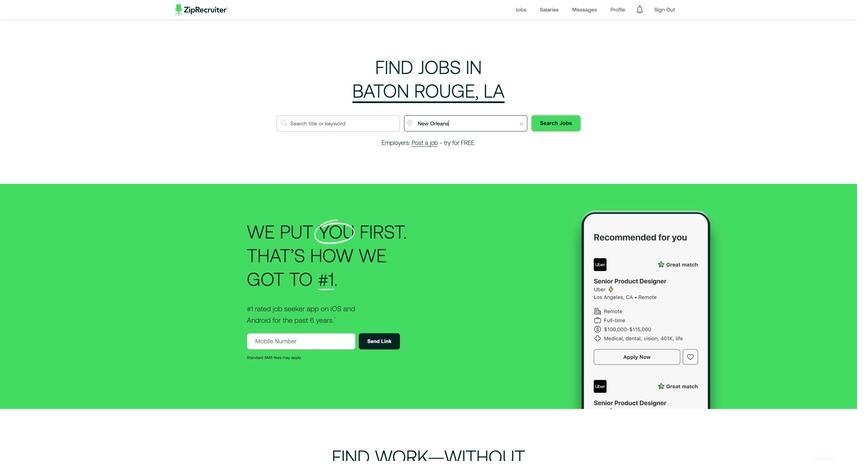 Task type: locate. For each thing, give the bounding box(es) containing it.
None submit
[[532, 115, 581, 131]]

notifications image
[[633, 2, 648, 17]]

City, state or postal code text field
[[404, 115, 528, 131]]

Mobile Number telephone field
[[247, 333, 356, 350]]



Task type: vqa. For each thing, say whether or not it's contained in the screenshot.
submit
yes



Task type: describe. For each thing, give the bounding box(es) containing it.
Search title or keyword text field
[[277, 115, 400, 131]]

main element
[[175, 0, 682, 19]]

ziprecruiter image
[[175, 4, 228, 16]]



